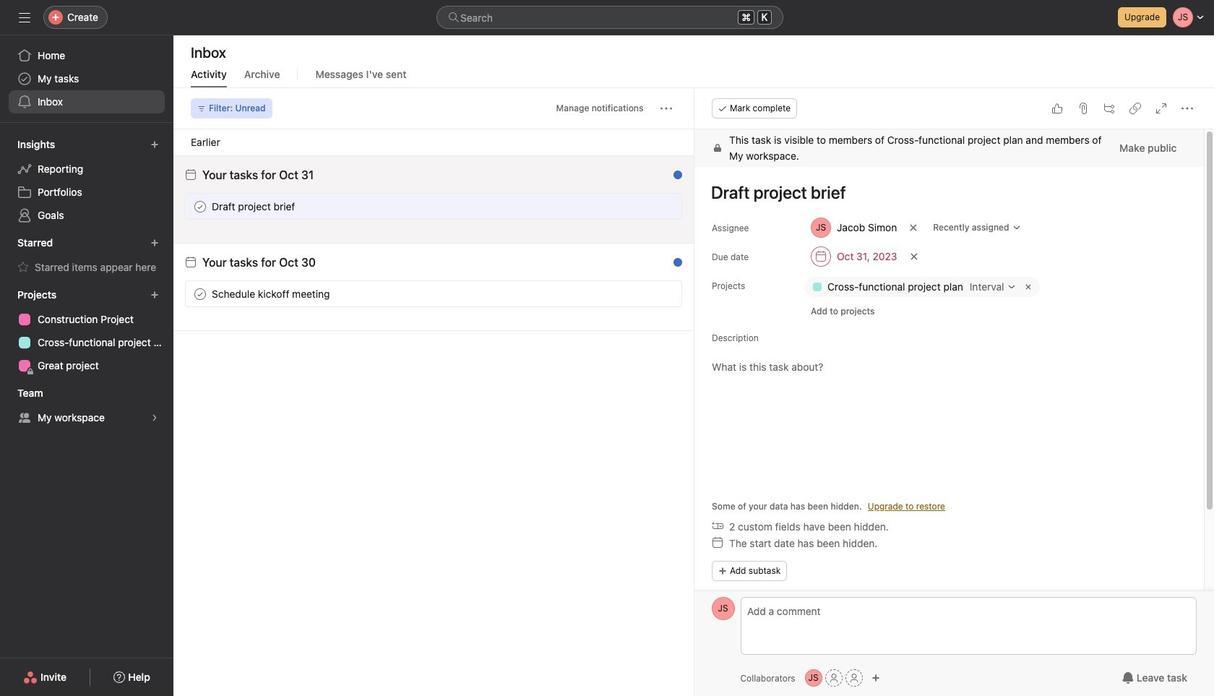 Task type: vqa. For each thing, say whether or not it's contained in the screenshot.
Teams ELEMENT in the bottom left of the page
yes



Task type: describe. For each thing, give the bounding box(es) containing it.
2 archive notification image from the top
[[666, 260, 678, 272]]

Mark complete checkbox
[[192, 198, 209, 215]]

open user profile image
[[712, 597, 735, 620]]

add subtask image
[[1103, 103, 1115, 114]]

1 horizontal spatial 0 likes. click to like this task image
[[1051, 103, 1063, 114]]

mark complete image
[[192, 198, 209, 215]]

1 archive notification image from the top
[[666, 173, 678, 184]]

add items to starred image
[[150, 239, 159, 247]]

global element
[[0, 35, 173, 122]]

your tasks for oct 30, task element
[[202, 256, 316, 269]]

more actions for this task image
[[1181, 103, 1193, 114]]

attachments: add a file to this task, draft project brief image
[[1077, 103, 1089, 114]]

main content inside draft project brief dialog
[[694, 129, 1204, 686]]

Search tasks, projects, and more text field
[[437, 6, 784, 29]]

1 horizontal spatial add or remove collaborators image
[[871, 674, 880, 682]]

clear due date image
[[909, 252, 918, 261]]

starred element
[[0, 230, 173, 282]]



Task type: locate. For each thing, give the bounding box(es) containing it.
see details, my workspace image
[[150, 413, 159, 422]]

archive notification image
[[666, 173, 678, 184], [666, 260, 678, 272]]

full screen image
[[1155, 103, 1167, 114]]

teams element
[[0, 380, 173, 432]]

remove image
[[1022, 281, 1034, 293]]

0 likes. click to like this task image
[[1051, 103, 1063, 114], [636, 201, 648, 212]]

draft project brief dialog
[[694, 88, 1214, 696]]

Mark complete checkbox
[[192, 285, 209, 303]]

0 likes. click to like this task image left attachments: add a file to this task, draft project brief icon
[[1051, 103, 1063, 114]]

0 horizontal spatial add or remove collaborators image
[[805, 669, 822, 687]]

archive notification image up 0 comments image
[[666, 173, 678, 184]]

mark complete image
[[192, 285, 209, 303]]

1 vertical spatial archive notification image
[[666, 260, 678, 272]]

hide sidebar image
[[19, 12, 30, 23]]

projects element
[[0, 282, 173, 380]]

new insights image
[[150, 140, 159, 149]]

add or remove collaborators image
[[805, 669, 822, 687], [871, 674, 880, 682]]

1 vertical spatial 0 likes. click to like this task image
[[636, 201, 648, 212]]

Task Name text field
[[702, 176, 1186, 209]]

copy task link image
[[1129, 103, 1141, 114]]

archive notification image down 0 comments image
[[666, 260, 678, 272]]

0 likes. click to like this task image left 0 comments image
[[636, 201, 648, 212]]

remove assignee image
[[909, 223, 918, 232]]

0 vertical spatial archive notification image
[[666, 173, 678, 184]]

main content
[[694, 129, 1204, 686]]

insights element
[[0, 132, 173, 230]]

more actions image
[[660, 103, 672, 114]]

0 vertical spatial 0 likes. click to like this task image
[[1051, 103, 1063, 114]]

0 comments image
[[660, 201, 671, 212]]

None field
[[437, 6, 784, 29]]

new project or portfolio image
[[150, 291, 159, 299]]

your tasks for oct 31, task element
[[202, 168, 314, 181]]

0 horizontal spatial 0 likes. click to like this task image
[[636, 201, 648, 212]]



